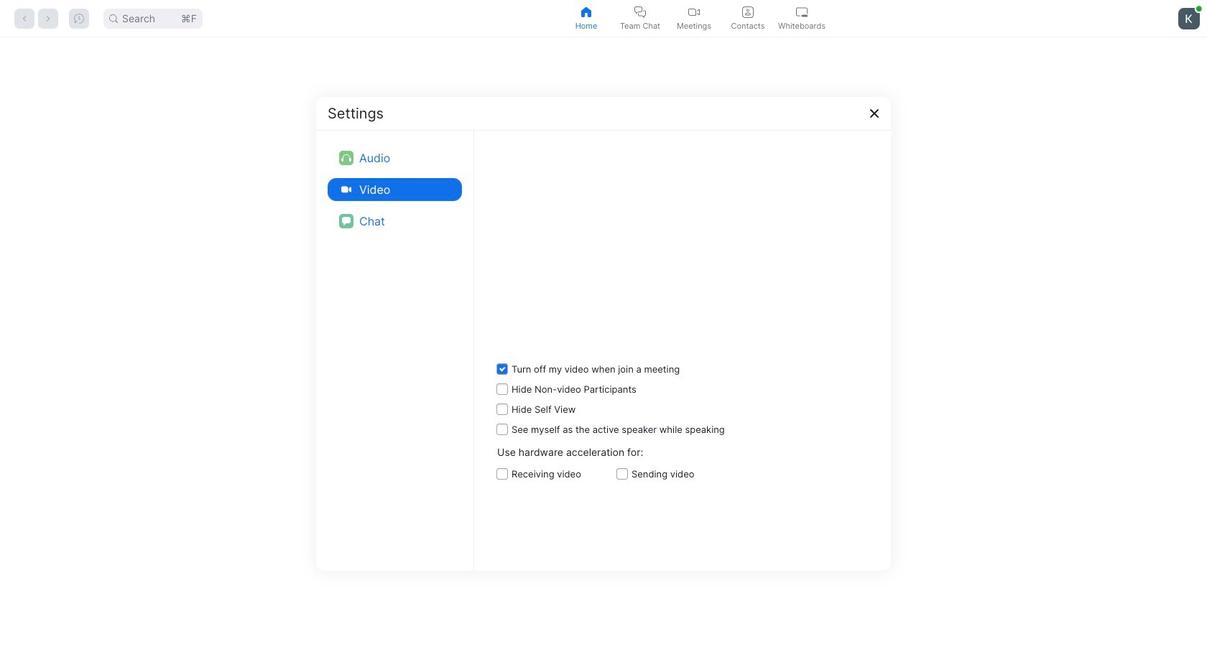 Task type: describe. For each thing, give the bounding box(es) containing it.
whiteboard small image
[[797, 6, 808, 18]]

chat image
[[339, 214, 354, 228]]

headphone image
[[342, 153, 352, 163]]

headphone image
[[339, 151, 354, 165]]

chat image
[[342, 217, 351, 225]]

close image
[[869, 107, 881, 119]]



Task type: locate. For each thing, give the bounding box(es) containing it.
group
[[498, 464, 869, 484]]

team chat image
[[635, 6, 646, 18], [635, 6, 646, 18]]

close image
[[869, 107, 881, 119]]

online image
[[1197, 6, 1203, 11], [1197, 6, 1203, 11]]

None checkbox
[[498, 399, 576, 420], [498, 420, 725, 440], [498, 464, 582, 484], [618, 464, 695, 484], [498, 399, 576, 420], [498, 420, 725, 440], [498, 464, 582, 484], [618, 464, 695, 484]]

None checkbox
[[498, 359, 680, 379], [498, 379, 637, 399], [498, 359, 680, 379], [498, 379, 637, 399]]

tab list
[[560, 0, 829, 37]]

video on image
[[689, 6, 700, 18]]

settings tab list
[[328, 142, 462, 237]]

magnifier image
[[109, 14, 118, 23], [109, 14, 118, 23]]

profile contact image
[[743, 6, 754, 18], [743, 6, 754, 18]]

video on image
[[689, 6, 700, 18], [339, 182, 354, 197], [342, 184, 352, 194]]

tab panel
[[0, 37, 1208, 668]]

whiteboard small image
[[797, 6, 808, 18]]

home small image
[[581, 6, 592, 18], [581, 6, 592, 18]]



Task type: vqa. For each thing, say whether or not it's contained in the screenshot.
second progress bar
no



